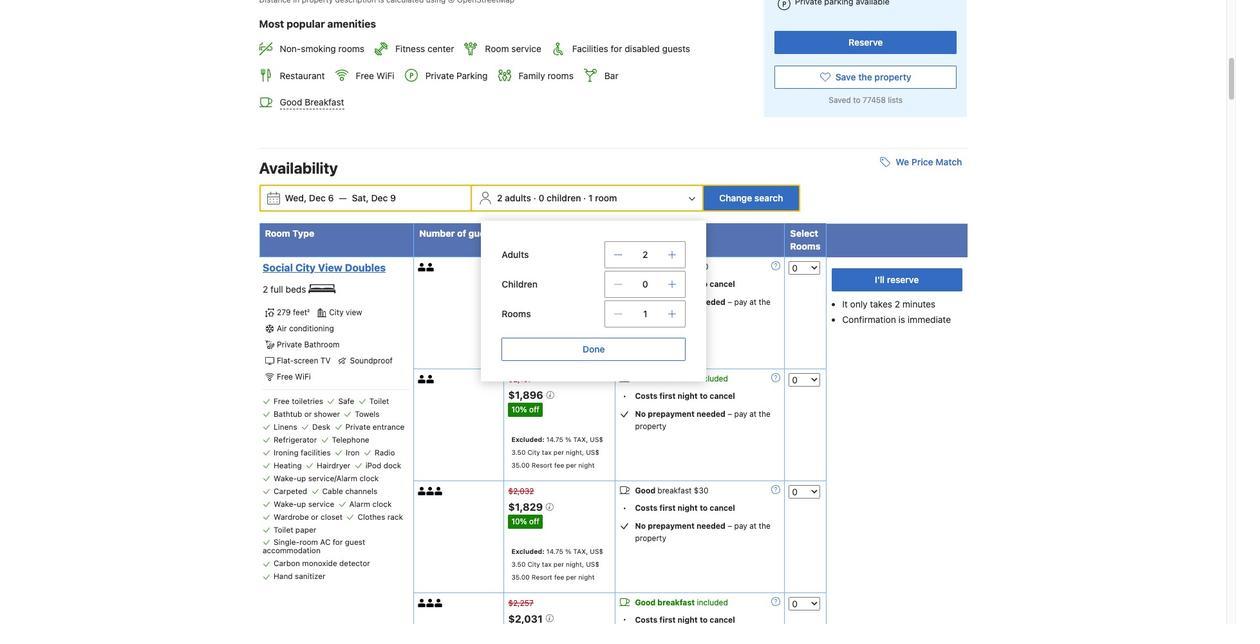 Task type: locate. For each thing, give the bounding box(es) containing it.
2 for 2 adults · 0 children · 1 room
[[497, 193, 503, 204]]

1 vertical spatial costs first night to cancel
[[635, 392, 736, 401]]

it only takes 2 minutes confirmation is immediate
[[843, 299, 952, 326]]

costs first night to cancel for $1,829
[[635, 504, 736, 513]]

cancel
[[710, 280, 736, 290], [710, 392, 736, 401], [710, 504, 736, 513]]

1 at from the top
[[750, 298, 757, 308]]

1 vertical spatial up
[[297, 500, 306, 510]]

it
[[843, 299, 848, 310]]

2 first from the top
[[660, 392, 676, 401]]

1 • from the top
[[623, 280, 627, 289]]

free toiletries
[[274, 397, 323, 407]]

2 up from the top
[[297, 500, 306, 510]]

10% down $1,896
[[512, 405, 527, 415]]

reserve button
[[775, 31, 958, 54]]

2 vertical spatial no
[[635, 522, 646, 531]]

air
[[277, 324, 287, 334]]

1 vertical spatial needed
[[697, 410, 726, 419]]

popular
[[287, 18, 325, 30]]

1 vertical spatial fee
[[555, 462, 565, 470]]

at for $1,896
[[750, 410, 757, 419]]

room
[[485, 43, 509, 54], [265, 228, 290, 239]]

service up family
[[512, 43, 542, 54]]

1 14.75 % tax, us$ 3.50 city tax per night, us$ 35.00 resort fee per night from the top
[[512, 324, 604, 358]]

3 35.00 from the top
[[512, 574, 530, 581]]

3 needed from the top
[[697, 522, 726, 531]]

1 vertical spatial •
[[623, 392, 627, 401]]

private parking
[[426, 70, 488, 81]]

1 needed from the top
[[697, 298, 726, 308]]

35.00 up $2,107
[[512, 350, 530, 358]]

excluded: down the children
[[512, 324, 545, 332]]

1 up done button
[[644, 309, 648, 320]]

1 horizontal spatial rooms
[[548, 70, 574, 81]]

2 tax, from the top
[[574, 436, 588, 444]]

dec left '9'
[[371, 193, 388, 204]]

· right 'adults'
[[534, 193, 537, 204]]

sanitizer
[[295, 572, 326, 582]]

0 vertical spatial toilet
[[370, 397, 389, 407]]

first
[[660, 280, 676, 290], [660, 392, 676, 401], [660, 504, 676, 513]]

city
[[296, 262, 316, 274], [329, 308, 344, 318], [528, 337, 540, 345], [528, 449, 540, 457], [528, 561, 540, 569]]

1 vertical spatial no prepayment needed
[[635, 410, 726, 419]]

2 vertical spatial pay
[[735, 522, 748, 531]]

guests right of
[[469, 228, 499, 239]]

off down $1,896
[[530, 405, 540, 415]]

1 vertical spatial resort
[[532, 462, 553, 470]]

occupancy image
[[427, 264, 435, 272], [427, 376, 435, 384], [418, 488, 427, 496], [418, 599, 427, 608], [427, 599, 435, 608], [435, 599, 443, 608]]

free wifi down amenities
[[356, 70, 395, 81]]

1 night, from the top
[[566, 337, 584, 345]]

sat, dec 9 button
[[347, 187, 401, 210]]

rooms down the children
[[502, 309, 531, 320]]

14.75 % tax, us$ 3.50 city tax per night, us$ 35.00 resort fee per night up $2,107
[[512, 324, 604, 358]]

tax up $1,829
[[542, 449, 552, 457]]

10% off down $1,829
[[512, 517, 540, 527]]

10% down $1,829
[[512, 517, 527, 527]]

0 horizontal spatial 1
[[589, 193, 593, 204]]

1 horizontal spatial service
[[512, 43, 542, 54]]

14.75
[[547, 324, 564, 332], [547, 436, 564, 444], [547, 548, 564, 556]]

2 prepayment from the top
[[648, 410, 695, 419]]

clock up clothes rack
[[373, 500, 392, 510]]

3 cancel from the top
[[710, 504, 736, 513]]

$2,107
[[509, 375, 533, 385]]

2 tax from the top
[[542, 449, 552, 457]]

view
[[318, 262, 343, 274]]

0 vertical spatial 14.75
[[547, 324, 564, 332]]

rooms right family
[[548, 70, 574, 81]]

1 horizontal spatial 1
[[644, 309, 648, 320]]

room inside 2 adults · 0 children · 1 room dropdown button
[[595, 193, 617, 204]]

1 horizontal spatial guests
[[663, 43, 691, 54]]

resort up $2,032
[[532, 462, 553, 470]]

private up flat-
[[277, 340, 302, 350]]

excluded: down $1,829
[[512, 548, 545, 556]]

0 horizontal spatial rooms
[[502, 309, 531, 320]]

hairdryer
[[317, 461, 351, 471]]

2 costs from the top
[[635, 392, 658, 401]]

city up $2,032
[[528, 449, 540, 457]]

10% off for $1,896
[[512, 405, 540, 415]]

2 costs first night to cancel from the top
[[635, 392, 736, 401]]

1 vertical spatial 10% off. you're getting a reduced rate because this property is offering a discount.. element
[[509, 515, 543, 529]]

at for $1,829
[[750, 522, 757, 531]]

0 horizontal spatial ·
[[534, 193, 537, 204]]

wardrobe or closet
[[274, 513, 343, 522]]

3 first from the top
[[660, 504, 676, 513]]

2 vertical spatial 14.75 % tax, us$ 3.50 city tax per night, us$ 35.00 resort fee per night
[[512, 548, 604, 581]]

excluded: down $1,896
[[512, 436, 545, 444]]

1 no prepayment needed from the top
[[635, 298, 726, 308]]

4 breakfast from the top
[[658, 598, 695, 608]]

0 vertical spatial 10% off
[[512, 405, 540, 415]]

3 • from the top
[[623, 504, 627, 513]]

2 vertical spatial free
[[274, 397, 290, 407]]

0 horizontal spatial for
[[333, 538, 343, 548]]

city up beds
[[296, 262, 316, 274]]

i'll reserve
[[875, 275, 919, 286]]

night, for $1,829
[[566, 561, 584, 569]]

resort
[[532, 350, 553, 358], [532, 462, 553, 470], [532, 574, 553, 581]]

room up parking
[[485, 43, 509, 54]]

10% off down $1,896
[[512, 405, 540, 415]]

first for $1,896
[[660, 392, 676, 401]]

3 no from the top
[[635, 522, 646, 531]]

toilet for toilet paper
[[274, 526, 293, 535]]

wake- for wake-up service/alarm clock
[[274, 474, 297, 484]]

– pay at the property for $1,829
[[635, 522, 771, 544]]

night,
[[566, 337, 584, 345], [566, 449, 584, 457], [566, 561, 584, 569]]

prepayment for $1,829
[[648, 522, 695, 531]]

for left disabled
[[611, 43, 623, 54]]

0 vertical spatial 14.75 % tax, us$ 3.50 city tax per night, us$ 35.00 resort fee per night
[[512, 324, 604, 358]]

off for $1,829
[[530, 517, 540, 527]]

0 horizontal spatial rooms
[[339, 43, 365, 54]]

private
[[426, 70, 454, 81], [277, 340, 302, 350], [346, 423, 371, 432]]

off down $1,829
[[530, 517, 540, 527]]

1 horizontal spatial free wifi
[[356, 70, 395, 81]]

we
[[896, 157, 910, 168]]

family
[[519, 70, 545, 81]]

costs first night to cancel
[[635, 280, 736, 290], [635, 392, 736, 401], [635, 504, 736, 513]]

wake- down heating
[[274, 474, 297, 484]]

ipod
[[366, 461, 382, 471]]

14.75 % tax, us$ 3.50 city tax per night, us$ 35.00 resort fee per night for $1,896
[[512, 436, 604, 470]]

change search button
[[704, 186, 799, 211]]

3 tax, from the top
[[574, 548, 588, 556]]

2 vertical spatial 3.50
[[512, 561, 526, 569]]

for inside single-room ac for guest accommodation
[[333, 538, 343, 548]]

2 needed from the top
[[697, 410, 726, 419]]

0 vertical spatial 0
[[539, 193, 545, 204]]

2 inside dropdown button
[[497, 193, 503, 204]]

1 vertical spatial included
[[697, 598, 729, 608]]

1 right children
[[589, 193, 593, 204]]

alarm
[[350, 500, 371, 510]]

2 vertical spatial night,
[[566, 561, 584, 569]]

social city view doubles
[[263, 262, 386, 274]]

2 off from the top
[[530, 517, 540, 527]]

tax for $1,829
[[542, 561, 552, 569]]

2 excluded: from the top
[[512, 436, 545, 444]]

tax down $1,829
[[542, 561, 552, 569]]

property
[[875, 72, 912, 83], [635, 310, 667, 320], [635, 422, 667, 432], [635, 534, 667, 544]]

1 good breakfast $30 from the top
[[635, 262, 709, 272]]

carpeted
[[274, 487, 307, 497]]

social
[[263, 262, 293, 274]]

1 10% off. you're getting a reduced rate because this property is offering a discount.. element from the top
[[509, 403, 543, 417]]

property inside save the property dropdown button
[[875, 72, 912, 83]]

excluded: for $1,896
[[512, 436, 545, 444]]

1 horizontal spatial ·
[[584, 193, 587, 204]]

1 up from the top
[[297, 474, 306, 484]]

0 vertical spatial room
[[595, 193, 617, 204]]

1 vertical spatial cancel
[[710, 392, 736, 401]]

service up closet
[[308, 500, 334, 510]]

room inside single-room ac for guest accommodation
[[300, 538, 318, 548]]

2 for 2
[[643, 250, 648, 261]]

free wifi down flat-
[[277, 372, 311, 382]]

up up carpeted at the left bottom
[[297, 474, 306, 484]]

3.50 up $2,257
[[512, 561, 526, 569]]

2 3.50 from the top
[[512, 449, 526, 457]]

wake- down carpeted at the left bottom
[[274, 500, 297, 510]]

tax left done
[[542, 337, 552, 345]]

wed, dec 6 button
[[280, 187, 339, 210]]

0 vertical spatial 10% off. you're getting a reduced rate because this property is offering a discount.. element
[[509, 403, 543, 417]]

0 vertical spatial %
[[566, 324, 572, 332]]

2 10% from the top
[[512, 517, 527, 527]]

radio
[[375, 448, 395, 458]]

free
[[356, 70, 374, 81], [277, 372, 293, 382], [274, 397, 290, 407]]

0 vertical spatial cancel
[[710, 280, 736, 290]]

save the property button
[[775, 66, 958, 89]]

clock down ipod
[[360, 474, 379, 484]]

0 vertical spatial good breakfast $30
[[635, 262, 709, 272]]

detector
[[340, 559, 370, 569]]

occupancy image
[[418, 264, 427, 272], [418, 376, 427, 384], [427, 488, 435, 496], [435, 488, 443, 496]]

0 vertical spatial good breakfast included
[[635, 374, 729, 384]]

2 vertical spatial private
[[346, 423, 371, 432]]

costs
[[635, 280, 658, 290], [635, 392, 658, 401], [635, 504, 658, 513]]

1 vertical spatial $30
[[694, 486, 709, 496]]

1 vertical spatial or
[[311, 513, 319, 522]]

10% off
[[512, 405, 540, 415], [512, 517, 540, 527]]

1 vertical spatial room
[[265, 228, 290, 239]]

0 vertical spatial off
[[530, 405, 540, 415]]

1 first from the top
[[660, 280, 676, 290]]

• for $1,829
[[623, 504, 627, 513]]

· right children
[[584, 193, 587, 204]]

0 vertical spatial free wifi
[[356, 70, 395, 81]]

facilities for disabled guests
[[573, 43, 691, 54]]

0 vertical spatial at
[[750, 298, 757, 308]]

0 vertical spatial or
[[305, 410, 312, 419]]

0 vertical spatial –
[[728, 298, 733, 308]]

0 vertical spatial wake-
[[274, 474, 297, 484]]

3 night, from the top
[[566, 561, 584, 569]]

0 vertical spatial costs first night to cancel
[[635, 280, 736, 290]]

wake-
[[274, 474, 297, 484], [274, 500, 297, 510]]

2 • from the top
[[623, 392, 627, 401]]

2 vertical spatial fee
[[555, 574, 565, 581]]

or for wardrobe
[[311, 513, 319, 522]]

1 vertical spatial room
[[300, 538, 318, 548]]

3 resort from the top
[[532, 574, 553, 581]]

1 vertical spatial service
[[308, 500, 334, 510]]

1 horizontal spatial toilet
[[370, 397, 389, 407]]

room left the type
[[265, 228, 290, 239]]

1 vertical spatial – pay at the property
[[635, 410, 771, 432]]

0 vertical spatial 35.00
[[512, 350, 530, 358]]

10% off. you're getting a reduced rate because this property is offering a discount.. element for $1,896
[[509, 403, 543, 417]]

1 10% off from the top
[[512, 405, 540, 415]]

confirmation
[[843, 315, 897, 326]]

2 pay from the top
[[735, 410, 748, 419]]

2 cancel from the top
[[710, 392, 736, 401]]

rooms down select
[[791, 241, 821, 252]]

1 horizontal spatial room
[[485, 43, 509, 54]]

35.00 up $2,032
[[512, 462, 530, 470]]

3 costs from the top
[[635, 504, 658, 513]]

2 no prepayment needed from the top
[[635, 410, 726, 419]]

14.75 for $1,829
[[547, 548, 564, 556]]

10% off. you're getting a reduced rate because this property is offering a discount.. element for $1,829
[[509, 515, 543, 529]]

3 tax from the top
[[542, 561, 552, 569]]

2 no from the top
[[635, 410, 646, 419]]

1 horizontal spatial private
[[346, 423, 371, 432]]

1 off from the top
[[530, 405, 540, 415]]

good breakfast $30
[[635, 262, 709, 272], [635, 486, 709, 496]]

first for $1,829
[[660, 504, 676, 513]]

service/alarm
[[308, 474, 358, 484]]

2 vertical spatial tax
[[542, 561, 552, 569]]

iron
[[346, 448, 360, 458]]

toilet up "towels"
[[370, 397, 389, 407]]

0 vertical spatial included
[[697, 374, 729, 384]]

2 at from the top
[[750, 410, 757, 419]]

1 vertical spatial good breakfast $30
[[635, 486, 709, 496]]

service
[[512, 43, 542, 54], [308, 500, 334, 510]]

1 prepayment from the top
[[648, 298, 695, 308]]

tax for $1,896
[[542, 449, 552, 457]]

takes
[[871, 299, 893, 310]]

3 breakfast from the top
[[658, 486, 692, 496]]

up for service
[[297, 500, 306, 510]]

private down center
[[426, 70, 454, 81]]

entrance
[[373, 423, 405, 432]]

3 no prepayment needed from the top
[[635, 522, 726, 531]]

1 vertical spatial 10% off
[[512, 517, 540, 527]]

resort for $1,829
[[532, 574, 553, 581]]

35.00 for $1,896
[[512, 462, 530, 470]]

3 excluded: from the top
[[512, 548, 545, 556]]

1 vertical spatial rooms
[[548, 70, 574, 81]]

free wifi
[[356, 70, 395, 81], [277, 372, 311, 382]]

rooms down amenities
[[339, 43, 365, 54]]

2 inside "it only takes 2 minutes confirmation is immediate"
[[895, 299, 901, 310]]

10% off. you're getting a reduced rate because this property is offering a discount.. element
[[509, 403, 543, 417], [509, 515, 543, 529]]

1 vertical spatial private
[[277, 340, 302, 350]]

2 10% off. you're getting a reduced rate because this property is offering a discount.. element from the top
[[509, 515, 543, 529]]

family rooms
[[519, 70, 574, 81]]

1 % from the top
[[566, 324, 572, 332]]

1 horizontal spatial for
[[611, 43, 623, 54]]

i'll reserve button
[[832, 269, 963, 292]]

2 vertical spatial at
[[750, 522, 757, 531]]

0 vertical spatial – pay at the property
[[635, 298, 771, 320]]

wed, dec 6 — sat, dec 9
[[285, 193, 396, 204]]

2 vertical spatial first
[[660, 504, 676, 513]]

us$
[[590, 324, 604, 332], [586, 337, 600, 345], [590, 436, 604, 444], [586, 449, 600, 457], [590, 548, 604, 556], [586, 561, 600, 569]]

2 % from the top
[[566, 436, 572, 444]]

prepayment for $1,896
[[648, 410, 695, 419]]

minutes
[[903, 299, 936, 310]]

0 vertical spatial first
[[660, 280, 676, 290]]

2 14.75 % tax, us$ 3.50 city tax per night, us$ 35.00 resort fee per night from the top
[[512, 436, 604, 470]]

10%
[[512, 405, 527, 415], [512, 517, 527, 527]]

1 vertical spatial 3.50
[[512, 449, 526, 457]]

we price match button
[[876, 151, 968, 174]]

night
[[678, 280, 698, 290], [579, 350, 595, 358], [678, 392, 698, 401], [579, 462, 595, 470], [678, 504, 698, 513], [579, 574, 595, 581]]

0 horizontal spatial room
[[265, 228, 290, 239]]

2
[[497, 193, 503, 204], [643, 250, 648, 261], [263, 284, 268, 295], [895, 299, 901, 310]]

– pay at the property for $1,896
[[635, 410, 771, 432]]

2 vertical spatial resort
[[532, 574, 553, 581]]

good
[[280, 97, 302, 108], [635, 262, 656, 272], [635, 374, 656, 384], [635, 486, 656, 496], [635, 598, 656, 608]]

city up $2,257
[[528, 561, 540, 569]]

0 vertical spatial 3.50
[[512, 337, 526, 345]]

3 – from the top
[[728, 522, 733, 531]]

or up paper
[[311, 513, 319, 522]]

0 vertical spatial needed
[[697, 298, 726, 308]]

14.75 for $1,896
[[547, 436, 564, 444]]

resort up $2,107
[[532, 350, 553, 358]]

number of guests
[[420, 228, 499, 239]]

1 – from the top
[[728, 298, 733, 308]]

cancel for $1,896
[[710, 392, 736, 401]]

3 14.75 from the top
[[547, 548, 564, 556]]

14.75 % tax, us$ 3.50 city tax per night, us$ 35.00 resort fee per night
[[512, 324, 604, 358], [512, 436, 604, 470], [512, 548, 604, 581]]

ironing
[[274, 448, 299, 458]]

wake- for wake-up service
[[274, 500, 297, 510]]

we price match
[[896, 157, 963, 168]]

0 vertical spatial fee
[[555, 350, 565, 358]]

3.50 for $1,896
[[512, 449, 526, 457]]

2 – from the top
[[728, 410, 733, 419]]

14.75 % tax, us$ 3.50 city tax per night, us$ 35.00 resort fee per night up $2,257
[[512, 548, 604, 581]]

restaurant
[[280, 70, 325, 81]]

1 vertical spatial toilet
[[274, 526, 293, 535]]

dec left 6
[[309, 193, 326, 204]]

fitness center
[[396, 43, 454, 54]]

% for $1,829
[[566, 548, 572, 556]]

room down paper
[[300, 538, 318, 548]]

1 horizontal spatial wifi
[[377, 70, 395, 81]]

3 prepayment from the top
[[648, 522, 695, 531]]

room right children
[[595, 193, 617, 204]]

2 vertical spatial – pay at the property
[[635, 522, 771, 544]]

tax, for $1,829
[[574, 548, 588, 556]]

14.75 % tax, us$ 3.50 city tax per night, us$ 35.00 resort fee per night up $2,032
[[512, 436, 604, 470]]

0 vertical spatial rooms
[[791, 241, 821, 252]]

1 vertical spatial –
[[728, 410, 733, 419]]

0 vertical spatial tax,
[[574, 324, 588, 332]]

social city view doubles link
[[263, 262, 407, 275]]

2 vertical spatial %
[[566, 548, 572, 556]]

10% off. you're getting a reduced rate because this property is offering a discount.. element down $1,829
[[509, 515, 543, 529]]

private up telephone on the left
[[346, 423, 371, 432]]

2 10% off from the top
[[512, 517, 540, 527]]

good breakfast
[[280, 97, 344, 108]]

2 resort from the top
[[532, 462, 553, 470]]

no
[[635, 298, 646, 308], [635, 410, 646, 419], [635, 522, 646, 531]]

free down non-smoking rooms
[[356, 70, 374, 81]]

3 14.75 % tax, us$ 3.50 city tax per night, us$ 35.00 resort fee per night from the top
[[512, 548, 604, 581]]

toilet for toilet
[[370, 397, 389, 407]]

77458
[[863, 96, 886, 105]]

for right ac at left bottom
[[333, 538, 343, 548]]

included
[[697, 374, 729, 384], [697, 598, 729, 608]]

0 vertical spatial for
[[611, 43, 623, 54]]

2 vertical spatial costs first night to cancel
[[635, 504, 736, 513]]

2 – pay at the property from the top
[[635, 410, 771, 432]]

0 horizontal spatial free wifi
[[277, 372, 311, 382]]

is
[[899, 315, 906, 326]]

cable
[[322, 487, 343, 497]]

2 35.00 from the top
[[512, 462, 530, 470]]

2 fee from the top
[[555, 462, 565, 470]]

pay for $1,896
[[735, 410, 748, 419]]

off for $1,896
[[530, 405, 540, 415]]

3 % from the top
[[566, 548, 572, 556]]

fee for $1,829
[[555, 574, 565, 581]]

3 3.50 from the top
[[512, 561, 526, 569]]

1 vertical spatial 35.00
[[512, 462, 530, 470]]

1 wake- from the top
[[274, 474, 297, 484]]

2 adults · 0 children · 1 room button
[[473, 186, 702, 211]]

3 at from the top
[[750, 522, 757, 531]]

2 14.75 from the top
[[547, 436, 564, 444]]

guest
[[345, 538, 365, 548]]

3.50 up $2,032
[[512, 449, 526, 457]]

more details on meals and payment options image
[[772, 262, 781, 271], [772, 374, 781, 383], [772, 486, 781, 495], [772, 598, 781, 607]]

2 adults · 0 children · 1 room
[[497, 193, 617, 204]]

2 vertical spatial –
[[728, 522, 733, 531]]

3 pay from the top
[[735, 522, 748, 531]]

3 fee from the top
[[555, 574, 565, 581]]

up
[[297, 474, 306, 484], [297, 500, 306, 510]]

0 horizontal spatial service
[[308, 500, 334, 510]]

free down flat-
[[277, 372, 293, 382]]

0 vertical spatial 1
[[589, 193, 593, 204]]

1 10% from the top
[[512, 405, 527, 415]]

3.50
[[512, 337, 526, 345], [512, 449, 526, 457], [512, 561, 526, 569]]

3 costs first night to cancel from the top
[[635, 504, 736, 513]]

private for private parking
[[426, 70, 454, 81]]

up up wardrobe or closet at the bottom of the page
[[297, 500, 306, 510]]

free up bathtub
[[274, 397, 290, 407]]

2 vertical spatial 35.00
[[512, 574, 530, 581]]

1 vertical spatial prepayment
[[648, 410, 695, 419]]

tax,
[[574, 324, 588, 332], [574, 436, 588, 444], [574, 548, 588, 556]]

1 vertical spatial good breakfast included
[[635, 598, 729, 608]]

toilet up single-
[[274, 526, 293, 535]]

city left view
[[329, 308, 344, 318]]

2 dec from the left
[[371, 193, 388, 204]]

14.75 % tax, us$ 3.50 city tax per night, us$ 35.00 resort fee per night for $1,829
[[512, 548, 604, 581]]

or down toiletries
[[305, 410, 312, 419]]

1 vertical spatial first
[[660, 392, 676, 401]]

2 vertical spatial needed
[[697, 522, 726, 531]]

10% off. you're getting a reduced rate because this property is offering a discount.. element down $1,896
[[509, 403, 543, 417]]

35.00 up $2,257
[[512, 574, 530, 581]]

resort up $2,257
[[532, 574, 553, 581]]

2 good breakfast included from the top
[[635, 598, 729, 608]]

type
[[293, 228, 315, 239]]

reserve
[[849, 37, 883, 48]]

1 horizontal spatial dec
[[371, 193, 388, 204]]

3 – pay at the property from the top
[[635, 522, 771, 544]]

10% for $1,896
[[512, 405, 527, 415]]

• for $1,896
[[623, 392, 627, 401]]

guests right disabled
[[663, 43, 691, 54]]

1 vertical spatial pay
[[735, 410, 748, 419]]

3.50 up $2,107
[[512, 337, 526, 345]]

city view
[[329, 308, 362, 318]]

to
[[854, 96, 861, 105], [700, 280, 708, 290], [700, 392, 708, 401], [700, 504, 708, 513]]

no prepayment needed for $1,896
[[635, 410, 726, 419]]

1 vertical spatial for
[[333, 538, 343, 548]]



Task type: describe. For each thing, give the bounding box(es) containing it.
hand sanitizer
[[274, 572, 326, 582]]

6
[[328, 193, 334, 204]]

—
[[339, 193, 347, 204]]

parking
[[457, 70, 488, 81]]

most
[[259, 18, 284, 30]]

1 dec from the left
[[309, 193, 326, 204]]

lists
[[889, 96, 903, 105]]

done button
[[502, 338, 686, 362]]

1 vertical spatial guests
[[469, 228, 499, 239]]

1 fee from the top
[[555, 350, 565, 358]]

1 no from the top
[[635, 298, 646, 308]]

clothes
[[358, 513, 385, 522]]

1 – pay at the property from the top
[[635, 298, 771, 320]]

availability
[[259, 159, 338, 177]]

1 costs from the top
[[635, 280, 658, 290]]

only
[[851, 299, 868, 310]]

resort for $1,896
[[532, 462, 553, 470]]

1 vertical spatial free wifi
[[277, 372, 311, 382]]

10% off for $1,829
[[512, 517, 540, 527]]

no prepayment needed for $1,829
[[635, 522, 726, 531]]

wake-up service/alarm clock
[[274, 474, 379, 484]]

cancel for $1,829
[[710, 504, 736, 513]]

3 more details on meals and payment options image from the top
[[772, 486, 781, 495]]

1 vertical spatial free
[[277, 372, 293, 382]]

1 resort from the top
[[532, 350, 553, 358]]

alarm clock
[[350, 500, 392, 510]]

2 for 2 full beds
[[263, 284, 268, 295]]

1 included from the top
[[697, 374, 729, 384]]

2 $30 from the top
[[694, 486, 709, 496]]

$2,032
[[509, 487, 534, 497]]

change search
[[720, 193, 784, 204]]

2 breakfast from the top
[[658, 374, 695, 384]]

room service
[[485, 43, 542, 54]]

private entrance
[[346, 423, 405, 432]]

1 costs first night to cancel from the top
[[635, 280, 736, 290]]

bar
[[605, 70, 619, 81]]

search
[[755, 193, 784, 204]]

1 tax from the top
[[542, 337, 552, 345]]

the inside dropdown button
[[859, 72, 873, 83]]

2 more details on meals and payment options image from the top
[[772, 374, 781, 383]]

shower
[[314, 410, 340, 419]]

ac
[[320, 538, 331, 548]]

center
[[428, 43, 454, 54]]

room type
[[265, 228, 315, 239]]

save
[[836, 72, 857, 83]]

toiletries
[[292, 397, 323, 407]]

city up $2,107
[[528, 337, 540, 345]]

adults
[[505, 193, 531, 204]]

35.00 for $1,829
[[512, 574, 530, 581]]

immediate
[[908, 315, 952, 326]]

amenities
[[328, 18, 376, 30]]

number
[[420, 228, 455, 239]]

soundproof
[[350, 356, 393, 366]]

1 inside dropdown button
[[589, 193, 593, 204]]

private for private bathroom
[[277, 340, 302, 350]]

select
[[791, 228, 819, 239]]

costs for $1,829
[[635, 504, 658, 513]]

0 horizontal spatial wifi
[[295, 372, 311, 382]]

1 vertical spatial 1
[[644, 309, 648, 320]]

1 35.00 from the top
[[512, 350, 530, 358]]

conditioning
[[289, 324, 334, 334]]

no for $1,829
[[635, 522, 646, 531]]

1 pay from the top
[[735, 298, 748, 308]]

10% for $1,829
[[512, 517, 527, 527]]

4 more details on meals and payment options image from the top
[[772, 598, 781, 607]]

select rooms
[[791, 228, 821, 252]]

disabled
[[625, 43, 660, 54]]

– for $1,896
[[728, 410, 733, 419]]

private for private entrance
[[346, 423, 371, 432]]

or for bathtub
[[305, 410, 312, 419]]

breakfast
[[305, 97, 344, 108]]

ipod dock
[[366, 461, 401, 471]]

air conditioning
[[277, 324, 334, 334]]

1 tax, from the top
[[574, 324, 588, 332]]

up for service/alarm
[[297, 474, 306, 484]]

non-
[[280, 43, 301, 54]]

non-smoking rooms
[[280, 43, 365, 54]]

1 excluded: from the top
[[512, 324, 545, 332]]

telephone
[[332, 436, 370, 445]]

needed for $1,829
[[697, 522, 726, 531]]

0 inside dropdown button
[[539, 193, 545, 204]]

$1,896
[[509, 390, 546, 401]]

1 14.75 from the top
[[547, 324, 564, 332]]

done
[[583, 344, 605, 355]]

paper
[[296, 526, 317, 535]]

1 breakfast from the top
[[658, 262, 692, 272]]

flat-
[[277, 356, 294, 366]]

2 included from the top
[[697, 598, 729, 608]]

3.50 for $1,829
[[512, 561, 526, 569]]

view
[[346, 308, 362, 318]]

doubles
[[345, 262, 386, 274]]

– for $1,829
[[728, 522, 733, 531]]

sat,
[[352, 193, 369, 204]]

$2,257
[[509, 599, 534, 608]]

bathroom
[[304, 340, 340, 350]]

linens
[[274, 423, 297, 432]]

1 horizontal spatial 0
[[643, 279, 649, 290]]

1 more details on meals and payment options image from the top
[[772, 262, 781, 271]]

needed for $1,896
[[697, 410, 726, 419]]

2 good breakfast $30 from the top
[[635, 486, 709, 496]]

2 full beds
[[263, 284, 309, 295]]

tax, for $1,896
[[574, 436, 588, 444]]

fitness
[[396, 43, 425, 54]]

wardrobe
[[274, 513, 309, 522]]

1 good breakfast included from the top
[[635, 374, 729, 384]]

2 · from the left
[[584, 193, 587, 204]]

0 vertical spatial clock
[[360, 474, 379, 484]]

save the property
[[836, 72, 912, 83]]

children
[[502, 279, 538, 290]]

1 3.50 from the top
[[512, 337, 526, 345]]

cable channels
[[322, 487, 378, 497]]

dock
[[384, 461, 401, 471]]

toilet paper
[[274, 526, 317, 535]]

private bathroom
[[277, 340, 340, 350]]

desk
[[312, 423, 331, 432]]

costs first night to cancel for $1,896
[[635, 392, 736, 401]]

costs for $1,896
[[635, 392, 658, 401]]

carbon
[[274, 559, 300, 569]]

$1,829
[[509, 502, 546, 513]]

no for $1,896
[[635, 410, 646, 419]]

night, for $1,896
[[566, 449, 584, 457]]

1 $30 from the top
[[694, 262, 709, 272]]

excluded: for $1,829
[[512, 548, 545, 556]]

1 cancel from the top
[[710, 280, 736, 290]]

pay for $1,829
[[735, 522, 748, 531]]

carbon monoxide detector
[[274, 559, 370, 569]]

1 · from the left
[[534, 193, 537, 204]]

single-room ac for guest accommodation
[[263, 538, 365, 556]]

towels
[[355, 410, 380, 419]]

adults
[[502, 250, 529, 261]]

$1,761
[[509, 278, 543, 289]]

wed,
[[285, 193, 307, 204]]

1 vertical spatial rooms
[[502, 309, 531, 320]]

room for room service
[[485, 43, 509, 54]]

fee for $1,896
[[555, 462, 565, 470]]

full
[[271, 284, 283, 295]]

of
[[457, 228, 466, 239]]

room for room type
[[265, 228, 290, 239]]

children
[[547, 193, 581, 204]]

1 horizontal spatial rooms
[[791, 241, 821, 252]]

0 vertical spatial free
[[356, 70, 374, 81]]

% for $1,896
[[566, 436, 572, 444]]

monoxide
[[302, 559, 337, 569]]

smoking
[[301, 43, 336, 54]]

saved to 77458 lists
[[829, 96, 903, 105]]

1 vertical spatial clock
[[373, 500, 392, 510]]



Task type: vqa. For each thing, say whether or not it's contained in the screenshot.
Direct Flights Only on the top of page
no



